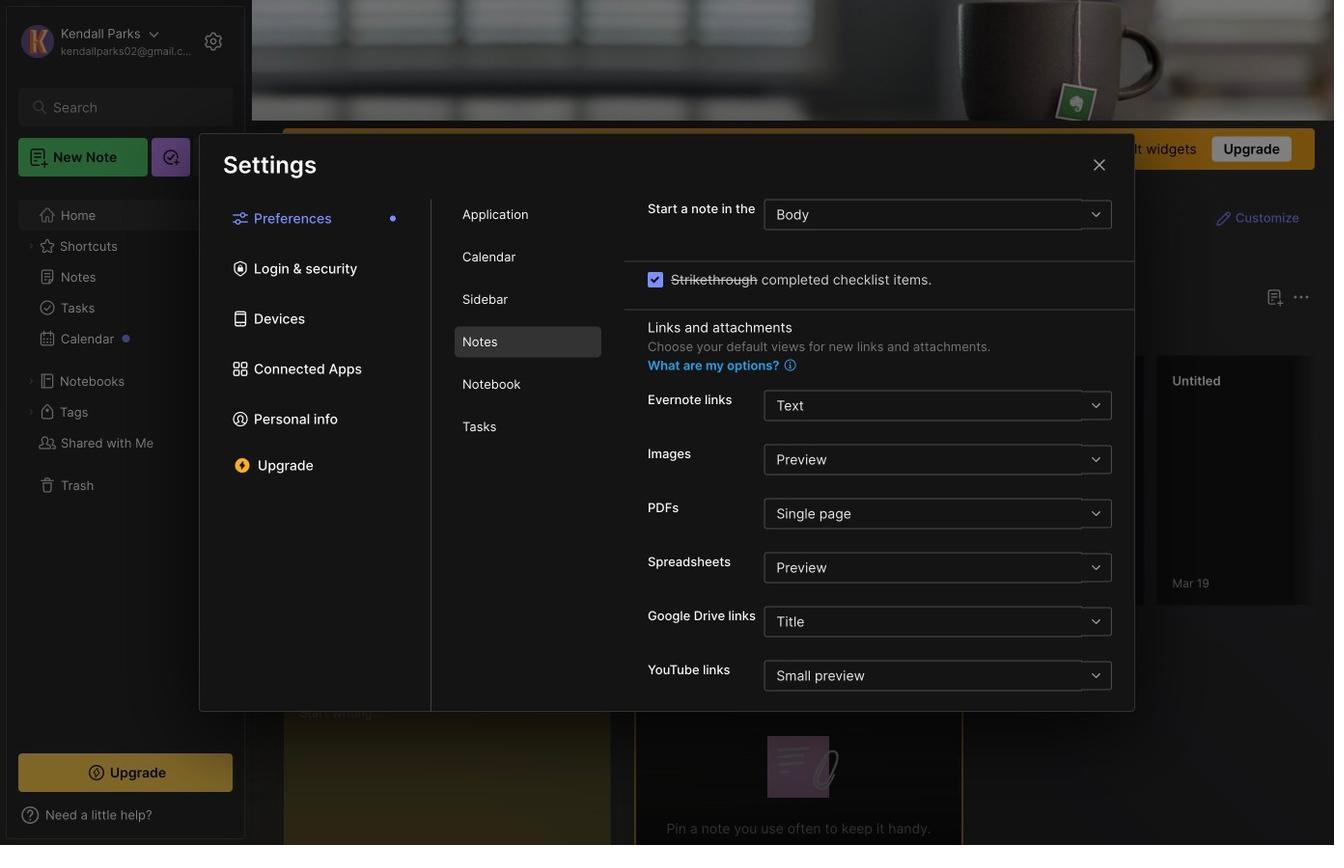 Task type: describe. For each thing, give the bounding box(es) containing it.
expand notebooks image
[[25, 376, 37, 387]]

main element
[[0, 0, 251, 846]]

Choose default view option for Spreadsheets field
[[764, 553, 1111, 584]]

Choose default view option for Images field
[[764, 445, 1111, 475]]

none search field inside "main" element
[[53, 96, 207, 119]]

Select288 checkbox
[[648, 272, 663, 288]]

Choose default view option for Google Drive links field
[[764, 607, 1111, 638]]



Task type: vqa. For each thing, say whether or not it's contained in the screenshot.
"Choose default view option for Spreadsheets" field
yes



Task type: locate. For each thing, give the bounding box(es) containing it.
tree
[[7, 188, 244, 737]]

Choose default view option for YouTube links field
[[764, 661, 1111, 692]]

Choose default view option for PDFs field
[[764, 499, 1111, 529]]

tree inside "main" element
[[7, 188, 244, 737]]

row group
[[635, 355, 1334, 618]]

Start writing… text field
[[299, 688, 609, 846]]

Start a new note in the body or title. field
[[764, 199, 1112, 230]]

close image
[[1088, 153, 1111, 177]]

tab
[[455, 199, 601, 230], [455, 242, 601, 273], [455, 284, 601, 315], [638, 320, 695, 344], [703, 320, 781, 344], [455, 327, 601, 358], [455, 369, 601, 400], [455, 412, 601, 443]]

settings image
[[202, 30, 225, 53]]

Search text field
[[53, 98, 207, 117]]

expand tags image
[[25, 406, 37, 418]]

tab list
[[200, 199, 432, 711], [432, 199, 625, 711], [638, 320, 1307, 344]]

None search field
[[53, 96, 207, 119]]

Choose default view option for Evernote links field
[[764, 390, 1111, 421]]



